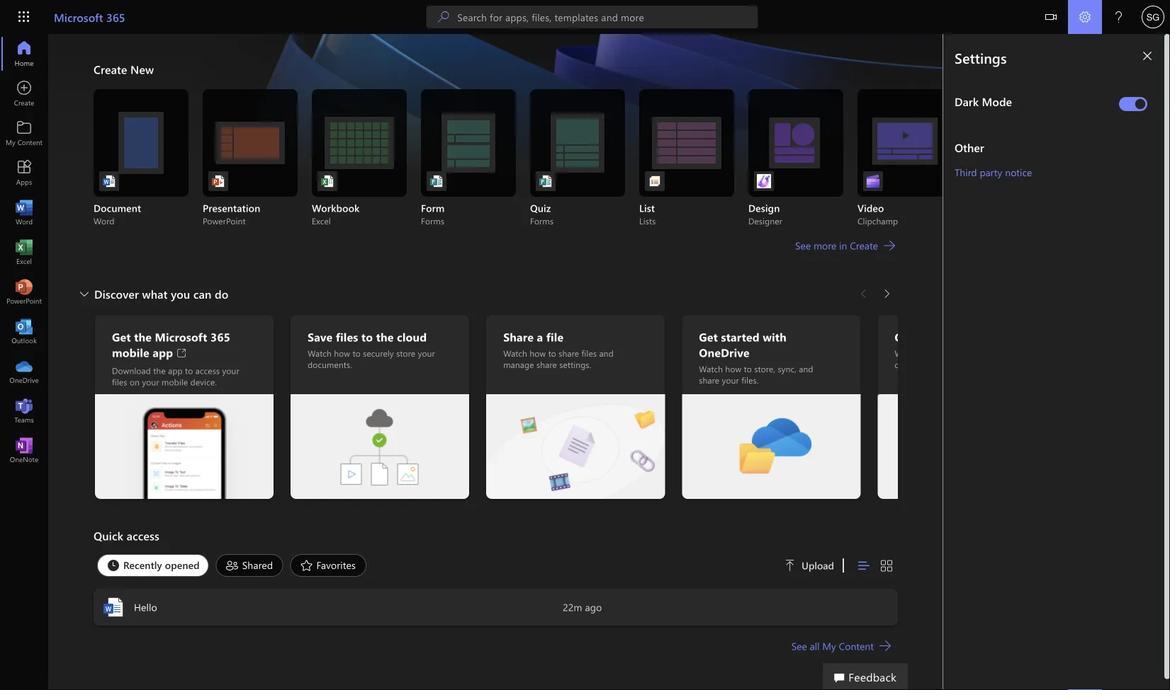 Task type: vqa. For each thing, say whether or not it's contained in the screenshot.
'Excel'
yes



Task type: locate. For each thing, give the bounding box(es) containing it.
1 horizontal spatial in
[[960, 330, 971, 345]]

recently opened element
[[97, 555, 209, 578]]

1 horizontal spatial get
[[699, 330, 718, 345]]

how inside collaborate in real time watch how to edit and share ideas on documents with others at the same time.
[[921, 348, 937, 359]]

1 horizontal spatial access
[[195, 365, 220, 377]]

share down file
[[559, 348, 579, 359]]

how down the collaborate
[[921, 348, 937, 359]]

0 horizontal spatial with
[[763, 330, 787, 345]]

access up recently
[[127, 529, 160, 544]]

share down onedrive
[[699, 375, 719, 386]]

on down get the microsoft 365 mobile app
[[130, 377, 140, 388]]

watch inside collaborate in real time watch how to edit and share ideas on documents with others at the same time.
[[895, 348, 919, 359]]

0 vertical spatial microsoft
[[54, 9, 103, 24]]

favorites
[[316, 559, 356, 572]]

get inside get started with onedrive watch how to store, sync, and share your files.
[[699, 330, 718, 345]]

access down get the microsoft 365 mobile app
[[195, 365, 220, 377]]

1 horizontal spatial on
[[895, 359, 905, 371]]

to inside share a file watch how to share files and manage share settings.
[[548, 348, 556, 359]]

1 horizontal spatial files
[[336, 330, 358, 345]]

0 horizontal spatial 365
[[106, 9, 125, 24]]

to down get the microsoft 365 mobile app
[[185, 365, 193, 377]]

create down clipchamp
[[850, 239, 878, 252]]

get inside get the microsoft 365 mobile app
[[112, 330, 131, 345]]

forms inside form forms
[[421, 215, 444, 227]]

settings region
[[901, 34, 1170, 691], [943, 34, 1170, 691]]

the right at
[[1007, 359, 1020, 371]]

app
[[153, 345, 173, 360], [168, 365, 183, 377]]

1 vertical spatial in
[[960, 330, 971, 345]]

1 vertical spatial app
[[168, 365, 183, 377]]

document word
[[94, 202, 141, 227]]

microsoft 365 banner
[[0, 0, 1170, 36]]

powerpoint presentation image
[[211, 174, 225, 189]]

with up store,
[[763, 330, 787, 345]]

365 down "do"
[[211, 330, 230, 345]]

2 get from the left
[[699, 330, 718, 345]]

0 horizontal spatial in
[[839, 239, 847, 252]]

mobile
[[112, 345, 149, 360], [162, 377, 188, 388]]

files
[[336, 330, 358, 345], [582, 348, 597, 359], [112, 377, 127, 388]]

get started with onedrive watch how to store, sync, and share your files.
[[699, 330, 813, 386]]

microsoft up download the app to access your files on your mobile device.
[[155, 330, 207, 345]]

same
[[895, 371, 915, 382]]

0 vertical spatial 365
[[106, 9, 125, 24]]

365 up create new
[[106, 9, 125, 24]]

video
[[858, 202, 884, 215]]

quick access
[[94, 529, 160, 544]]

1 vertical spatial microsoft
[[155, 330, 207, 345]]

None search field
[[426, 6, 758, 28]]

the
[[134, 330, 152, 345], [376, 330, 394, 345], [1007, 359, 1020, 371], [153, 365, 166, 377]]

app inside download the app to access your files on your mobile device.
[[168, 365, 183, 377]]

create left new
[[94, 62, 127, 77]]

mobile left "device."
[[162, 377, 188, 388]]

22m
[[563, 601, 582, 614]]

in up the edit
[[960, 330, 971, 345]]

see all my content
[[791, 640, 874, 653]]

and inside collaborate in real time watch how to edit and share ideas on documents with others at the same time.
[[967, 348, 982, 359]]


[[880, 641, 891, 653]]

with
[[763, 330, 787, 345], [952, 359, 968, 371]]

edit
[[950, 348, 965, 359]]

get the microsoft 365 mobile app image
[[95, 395, 274, 500]]

save files to the cloud image
[[291, 395, 469, 500]]

get up onedrive
[[699, 330, 718, 345]]

get
[[112, 330, 131, 345], [699, 330, 718, 345]]

with inside get started with onedrive watch how to store, sync, and share your files.
[[763, 330, 787, 345]]

to left store,
[[744, 364, 752, 375]]

to up securely
[[361, 330, 373, 345]]

in right more
[[839, 239, 847, 252]]

mode
[[982, 94, 1012, 109]]

0 horizontal spatial and
[[599, 348, 614, 359]]

form
[[421, 202, 445, 215]]

2 forms from the left
[[530, 215, 554, 227]]

forms down 'form'
[[421, 215, 444, 227]]

and right sync, on the bottom right of page
[[799, 364, 813, 375]]

share inside collaborate in real time watch how to edit and share ideas on documents with others at the same time.
[[984, 348, 1004, 359]]

1 settings region from the left
[[901, 34, 1170, 691]]

your inside the save files to the cloud watch how to securely store your documents.
[[418, 348, 435, 359]]

the inside download the app to access your files on your mobile device.
[[153, 365, 166, 377]]

opened
[[165, 559, 200, 572]]

microsoft
[[54, 9, 103, 24], [155, 330, 207, 345]]

1 forms from the left
[[421, 215, 444, 227]]

get started with onedrive image
[[682, 395, 861, 500]]

get up download
[[112, 330, 131, 345]]

and for real
[[967, 348, 982, 359]]

how inside the save files to the cloud watch how to securely store your documents.
[[334, 348, 350, 359]]

watch down onedrive
[[699, 364, 723, 375]]

video clipchamp
[[858, 202, 898, 227]]

0 horizontal spatial create
[[94, 62, 127, 77]]

the inside get the microsoft 365 mobile app
[[134, 330, 152, 345]]

mobile inside get the microsoft 365 mobile app
[[112, 345, 149, 360]]

list
[[94, 89, 953, 227]]

see inside create new element
[[795, 239, 811, 252]]

1 vertical spatial files
[[582, 348, 597, 359]]

1 vertical spatial create
[[850, 239, 878, 252]]

see left more
[[795, 239, 811, 252]]

microsoft inside get the microsoft 365 mobile app
[[155, 330, 207, 345]]

new
[[130, 62, 154, 77]]

forms
[[421, 215, 444, 227], [530, 215, 554, 227]]

ideas
[[1007, 348, 1027, 359]]

you
[[171, 286, 190, 302]]

onedrive image
[[17, 364, 31, 378]]

1 vertical spatial see
[[791, 640, 807, 653]]

and
[[599, 348, 614, 359], [967, 348, 982, 359], [799, 364, 813, 375]]

0 vertical spatial see
[[795, 239, 811, 252]]

how down onedrive
[[725, 364, 742, 375]]

1 horizontal spatial 365
[[211, 330, 230, 345]]

onedrive
[[699, 345, 750, 360]]

1 vertical spatial 365
[[211, 330, 230, 345]]

on inside collaborate in real time watch how to edit and share ideas on documents with others at the same time.
[[895, 359, 905, 371]]

mobile up download
[[112, 345, 149, 360]]

watch
[[308, 348, 332, 359], [503, 348, 527, 359], [895, 348, 919, 359], [699, 364, 723, 375]]

in inside collaborate in real time watch how to edit and share ideas on documents with others at the same time.
[[960, 330, 971, 345]]

design
[[748, 202, 780, 215]]

1 horizontal spatial forms
[[530, 215, 554, 227]]

feedback
[[849, 670, 897, 685]]

with inside collaborate in real time watch how to edit and share ideas on documents with others at the same time.
[[952, 359, 968, 371]]

your left files.
[[722, 375, 739, 386]]

discover what you can do
[[94, 286, 228, 302]]

watch up same
[[895, 348, 919, 359]]

lists
[[639, 215, 656, 227]]

1 vertical spatial with
[[952, 359, 968, 371]]

0 horizontal spatial access
[[127, 529, 160, 544]]

on left documents
[[895, 359, 905, 371]]

1 horizontal spatial and
[[799, 364, 813, 375]]

share down 'real'
[[984, 348, 1004, 359]]

1 horizontal spatial with
[[952, 359, 968, 371]]

files inside download the app to access your files on your mobile device.
[[112, 377, 127, 388]]

0 vertical spatial files
[[336, 330, 358, 345]]

time.
[[917, 371, 936, 382]]

0 horizontal spatial forms
[[421, 215, 444, 227]]

outlook image
[[17, 325, 31, 339]]

0 vertical spatial with
[[763, 330, 787, 345]]

store
[[396, 348, 415, 359]]

clipchamp video image
[[866, 174, 880, 189]]

real
[[974, 330, 994, 345]]

how inside get started with onedrive watch how to store, sync, and share your files.
[[725, 364, 742, 375]]

your down get the microsoft 365 mobile app
[[142, 377, 159, 388]]

2 horizontal spatial files
[[582, 348, 597, 359]]

how down a
[[530, 348, 546, 359]]

2 vertical spatial files
[[112, 377, 127, 388]]

1 vertical spatial on
[[130, 377, 140, 388]]

word image
[[102, 597, 125, 619]]

documents
[[907, 359, 950, 371]]

0 horizontal spatial files
[[112, 377, 127, 388]]

favorites tab
[[287, 555, 370, 578]]

0 horizontal spatial on
[[130, 377, 140, 388]]

navigation
[[0, 34, 48, 471]]

0 horizontal spatial mobile
[[112, 345, 149, 360]]

and for file
[[599, 348, 614, 359]]

excel workbook image
[[320, 174, 335, 189]]

1 get from the left
[[112, 330, 131, 345]]

none search field inside microsoft 365 banner
[[426, 6, 758, 28]]

workbook excel
[[312, 202, 360, 227]]

my content image
[[17, 126, 31, 140]]

and right settings.
[[599, 348, 614, 359]]

watch down save at the top left of the page
[[308, 348, 332, 359]]

app down get the microsoft 365 mobile app
[[168, 365, 183, 377]]

 upload
[[785, 560, 834, 573]]

create
[[94, 62, 127, 77], [850, 239, 878, 252]]

microsoft up create new
[[54, 9, 103, 24]]

share inside get started with onedrive watch how to store, sync, and share your files.
[[699, 375, 719, 386]]

365 inside get the microsoft 365 mobile app
[[211, 330, 230, 345]]

your
[[418, 348, 435, 359], [222, 365, 239, 377], [722, 375, 739, 386], [142, 377, 159, 388]]

cloud
[[397, 330, 427, 345]]

how inside share a file watch how to share files and manage share settings.
[[530, 348, 546, 359]]

in
[[839, 239, 847, 252], [960, 330, 971, 345]]

your right the "store"
[[418, 348, 435, 359]]

to left the edit
[[940, 348, 948, 359]]

0 vertical spatial access
[[195, 365, 220, 377]]

how left securely
[[334, 348, 350, 359]]

2 horizontal spatial and
[[967, 348, 982, 359]]

to down file
[[548, 348, 556, 359]]

0 vertical spatial app
[[153, 345, 173, 360]]

quiz forms
[[530, 202, 554, 227]]

sg button
[[1136, 0, 1170, 34]]

1 horizontal spatial microsoft
[[155, 330, 207, 345]]

powerpoint image
[[17, 285, 31, 299]]

settings.
[[559, 359, 591, 371]]

collaborate in real time image
[[878, 395, 1065, 500]]

device.
[[190, 377, 217, 388]]

1 vertical spatial mobile
[[162, 377, 188, 388]]

third
[[955, 165, 977, 179]]

0 horizontal spatial microsoft
[[54, 9, 103, 24]]

save
[[308, 330, 333, 345]]

the up download
[[134, 330, 152, 345]]

new quiz image
[[539, 174, 553, 189]]

see left the all
[[791, 640, 807, 653]]

forms down quiz
[[530, 215, 554, 227]]

on
[[895, 359, 905, 371], [130, 377, 140, 388]]

tab list
[[94, 555, 768, 578]]

next image
[[880, 283, 894, 305]]

designer design image
[[757, 174, 771, 189], [757, 174, 771, 189]]

get for get started with onedrive watch how to store, sync, and share your files.
[[699, 330, 718, 345]]

create image
[[17, 86, 31, 101]]

and inside share a file watch how to share files and manage share settings.
[[599, 348, 614, 359]]

content
[[839, 640, 874, 653]]

app up download the app to access your files on your mobile device.
[[153, 345, 173, 360]]

the up securely
[[376, 330, 394, 345]]

dark mode element
[[955, 94, 1113, 109]]

how
[[334, 348, 350, 359], [530, 348, 546, 359], [921, 348, 937, 359], [725, 364, 742, 375]]

0 horizontal spatial get
[[112, 330, 131, 345]]

watch down share
[[503, 348, 527, 359]]

0 vertical spatial in
[[839, 239, 847, 252]]

and right the edit
[[967, 348, 982, 359]]

0 vertical spatial on
[[895, 359, 905, 371]]

quiz
[[530, 202, 551, 215]]

settings
[[955, 48, 1007, 67]]

1 horizontal spatial mobile
[[162, 377, 188, 388]]

0 vertical spatial mobile
[[112, 345, 149, 360]]

word image
[[17, 206, 31, 220]]

form forms
[[421, 202, 445, 227]]

workbook
[[312, 202, 360, 215]]

the right download
[[153, 365, 166, 377]]

with left others
[[952, 359, 968, 371]]



Task type: describe. For each thing, give the bounding box(es) containing it.
files inside share a file watch how to share files and manage share settings.
[[582, 348, 597, 359]]

shared
[[242, 559, 273, 572]]

access inside download the app to access your files on your mobile device.
[[195, 365, 220, 377]]

share right manage
[[537, 359, 557, 371]]

notice
[[1005, 165, 1032, 179]]

sg
[[1147, 11, 1160, 22]]

excel
[[312, 215, 331, 227]]

365 inside banner
[[106, 9, 125, 24]]

started
[[721, 330, 760, 345]]

word document image
[[102, 174, 116, 189]]

file
[[546, 330, 564, 345]]

other element
[[955, 140, 1153, 155]]

share
[[503, 330, 534, 345]]

your inside get started with onedrive watch how to store, sync, and share your files.
[[722, 375, 739, 386]]

0 vertical spatial create
[[94, 62, 127, 77]]

collaborate in real time watch how to edit and share ideas on documents with others at the same time.
[[895, 330, 1027, 382]]

third party notice
[[955, 165, 1032, 179]]

my
[[822, 640, 836, 653]]

time
[[997, 330, 1022, 345]]

can
[[193, 286, 212, 302]]

and inside get started with onedrive watch how to store, sync, and share your files.
[[799, 364, 813, 375]]

to inside collaborate in real time watch how to edit and share ideas on documents with others at the same time.
[[940, 348, 948, 359]]

quick
[[94, 529, 123, 544]]

tab list containing recently opened
[[94, 555, 768, 578]]

download
[[112, 365, 151, 377]]

onenote image
[[17, 444, 31, 458]]

lists list image
[[648, 174, 662, 189]]

designer
[[748, 215, 782, 227]]


[[1045, 11, 1057, 23]]

a
[[537, 330, 543, 345]]

recently opened tab
[[94, 555, 212, 578]]

see for see all my content
[[791, 640, 807, 653]]

documents.
[[308, 359, 352, 371]]

clipchamp
[[858, 215, 898, 227]]

teams image
[[17, 404, 31, 418]]

list lists
[[639, 202, 656, 227]]

 button
[[1034, 0, 1068, 36]]

shared tab
[[212, 555, 287, 578]]

excel image
[[17, 245, 31, 259]]

get the microsoft 365 mobile app
[[112, 330, 230, 360]]

forms for form
[[421, 215, 444, 227]]

third party notice link
[[955, 165, 1032, 179]]

share a file watch how to share files and manage share settings.
[[503, 330, 614, 371]]

what
[[142, 286, 168, 302]]

at
[[997, 359, 1005, 371]]

apps image
[[17, 166, 31, 180]]

ago
[[585, 601, 602, 614]]

get for get the microsoft 365 mobile app
[[112, 330, 131, 345]]

collaborate
[[895, 330, 957, 345]]

watch inside the save files to the cloud watch how to securely store your documents.
[[308, 348, 332, 359]]

others
[[971, 359, 995, 371]]

microsoft 365
[[54, 9, 125, 24]]

home image
[[17, 47, 31, 61]]

more
[[814, 239, 836, 252]]

see for see more in create
[[795, 239, 811, 252]]

files.
[[741, 375, 759, 386]]

list
[[639, 202, 655, 215]]

forms for quiz
[[530, 215, 554, 227]]

see more in create link
[[794, 237, 898, 254]]

files inside the save files to the cloud watch how to securely store your documents.
[[336, 330, 358, 345]]

recently
[[123, 559, 162, 572]]

share a file image
[[486, 395, 665, 500]]

party
[[980, 165, 1002, 179]]

all
[[810, 640, 820, 653]]

feedback button
[[823, 664, 908, 691]]

22m ago
[[563, 601, 602, 614]]

recently opened
[[123, 559, 200, 572]]

dark
[[955, 94, 979, 109]]

2 settings region from the left
[[943, 34, 1170, 691]]

discover what you can do button
[[74, 283, 231, 305]]

presentation
[[203, 202, 260, 215]]

the inside the save files to the cloud watch how to securely store your documents.
[[376, 330, 394, 345]]

dark mode
[[955, 94, 1012, 109]]

document
[[94, 202, 141, 215]]

download the app to access your files on your mobile device.
[[112, 365, 239, 388]]

sync,
[[778, 364, 797, 375]]

name hello cell
[[94, 597, 563, 619]]

forms survey image
[[429, 174, 444, 189]]

create new
[[94, 62, 154, 77]]

securely
[[363, 348, 394, 359]]

save files to the cloud watch how to securely store your documents.
[[308, 330, 435, 371]]

discover
[[94, 286, 139, 302]]

watch inside share a file watch how to share files and manage share settings.
[[503, 348, 527, 359]]

app inside get the microsoft 365 mobile app
[[153, 345, 173, 360]]

hello
[[134, 601, 157, 614]]

to inside download the app to access your files on your mobile device.
[[185, 365, 193, 377]]

microsoft inside banner
[[54, 9, 103, 24]]

on inside download the app to access your files on your mobile device.
[[130, 377, 140, 388]]

design designer
[[748, 202, 782, 227]]

1 vertical spatial access
[[127, 529, 160, 544]]

upload
[[802, 560, 834, 573]]

see more in create
[[795, 239, 878, 252]]

word
[[94, 215, 114, 227]]


[[785, 561, 796, 572]]

to inside get started with onedrive watch how to store, sync, and share your files.
[[744, 364, 752, 375]]

1 horizontal spatial create
[[850, 239, 878, 252]]

create new element
[[94, 58, 953, 283]]

favorites element
[[290, 555, 366, 578]]

Search box. Suggestions appear as you type. search field
[[457, 6, 758, 28]]

other
[[955, 140, 984, 155]]

watch inside get started with onedrive watch how to store, sync, and share your files.
[[699, 364, 723, 375]]

the inside collaborate in real time watch how to edit and share ideas on documents with others at the same time.
[[1007, 359, 1020, 371]]

in inside create new element
[[839, 239, 847, 252]]

shared element
[[216, 555, 283, 578]]

do
[[215, 286, 228, 302]]

to left securely
[[353, 348, 361, 359]]

manage
[[503, 359, 534, 371]]

presentation powerpoint
[[203, 202, 260, 227]]

your right "device."
[[222, 365, 239, 377]]

mobile inside download the app to access your files on your mobile device.
[[162, 377, 188, 388]]

powerpoint
[[203, 215, 246, 227]]

list containing document
[[94, 89, 953, 227]]

store,
[[754, 364, 775, 375]]



